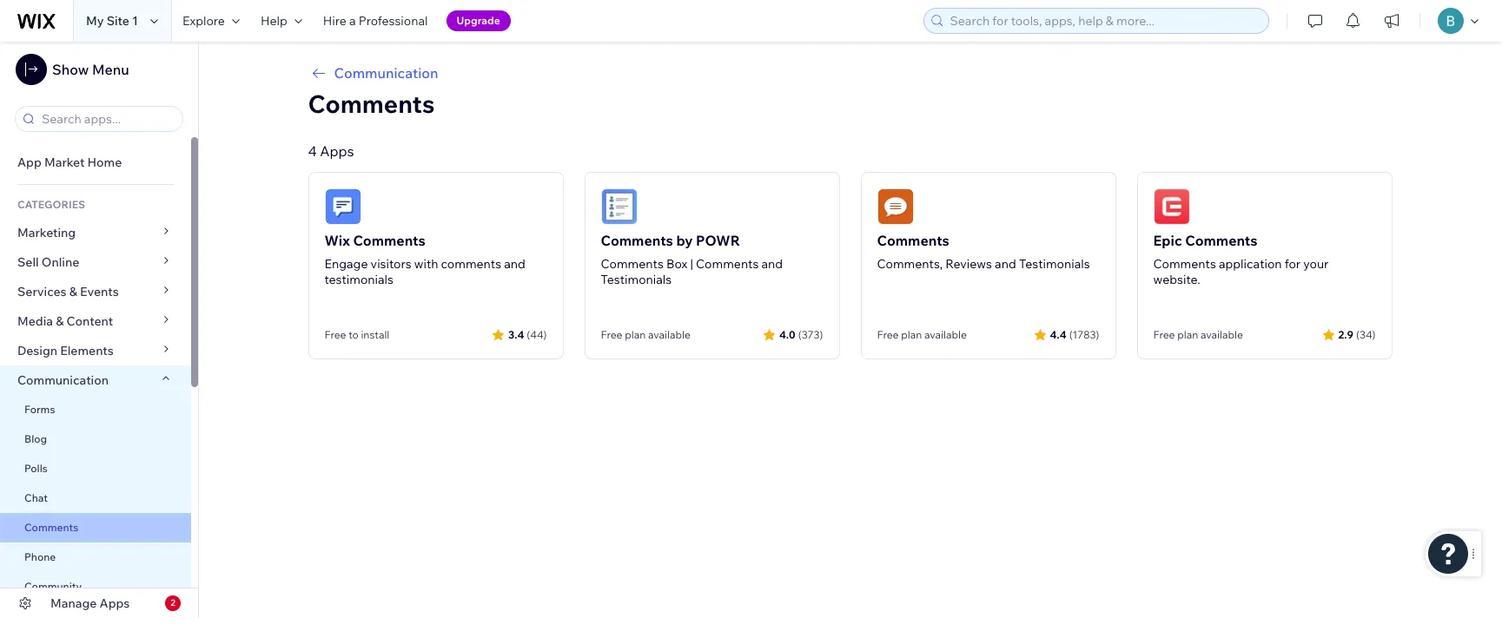 Task type: describe. For each thing, give the bounding box(es) containing it.
hire a professional
[[323, 13, 428, 29]]

by
[[676, 232, 693, 249]]

apps for 4 apps
[[320, 142, 354, 160]]

to
[[349, 328, 359, 341]]

comments link
[[0, 514, 191, 543]]

and inside "wix comments engage visitors with comments and testimonials"
[[504, 256, 526, 272]]

comments inside comments comments, reviews and testimonials
[[877, 232, 950, 249]]

Search apps... field
[[36, 107, 177, 131]]

1
[[132, 13, 138, 29]]

box
[[666, 256, 688, 272]]

& for content
[[56, 314, 64, 329]]

plan for powr
[[625, 328, 646, 341]]

epic comments comments application for your website.
[[1153, 232, 1329, 288]]

blog
[[24, 433, 47, 446]]

chat link
[[0, 484, 191, 514]]

manage apps
[[50, 596, 130, 612]]

explore
[[182, 13, 225, 29]]

app market home
[[17, 155, 122, 170]]

media & content
[[17, 314, 113, 329]]

your
[[1304, 256, 1329, 272]]

(34)
[[1356, 328, 1376, 341]]

marketing link
[[0, 218, 191, 248]]

comments down epic
[[1153, 256, 1216, 272]]

free plan available for reviews
[[877, 328, 967, 341]]

4.0 (373)
[[779, 328, 823, 341]]

testimonials inside comments comments, reviews and testimonials
[[1019, 256, 1090, 272]]

wix comments logo image
[[325, 189, 361, 225]]

blog link
[[0, 425, 191, 454]]

4.4 (1783)
[[1050, 328, 1100, 341]]

comments inside "wix comments engage visitors with comments and testimonials"
[[353, 232, 426, 249]]

3.4 (44)
[[508, 328, 547, 341]]

2.9
[[1339, 328, 1354, 341]]

1 vertical spatial communication link
[[0, 366, 191, 395]]

comments,
[[877, 256, 943, 272]]

comments up 4 apps
[[308, 89, 435, 119]]

show
[[52, 61, 89, 78]]

show menu
[[52, 61, 129, 78]]

categories
[[17, 198, 85, 211]]

free plan available for comments
[[1153, 328, 1243, 341]]

(44)
[[527, 328, 547, 341]]

plan for comments
[[1177, 328, 1198, 341]]

application
[[1219, 256, 1282, 272]]

media
[[17, 314, 53, 329]]

and inside comments by powr comments box | comments and testimonials
[[762, 256, 783, 272]]

services
[[17, 284, 67, 300]]

sell online link
[[0, 248, 191, 277]]

sidebar element
[[0, 42, 199, 619]]

sell online
[[17, 255, 79, 270]]

comments
[[441, 256, 501, 272]]

design elements link
[[0, 336, 191, 366]]

available for comments
[[1201, 328, 1243, 341]]

4.0
[[779, 328, 796, 341]]

free for comments
[[877, 328, 899, 341]]

comments by powr logo image
[[601, 189, 637, 225]]

polls link
[[0, 454, 191, 484]]

4 apps
[[308, 142, 354, 160]]

apps for manage apps
[[100, 596, 130, 612]]

upgrade
[[457, 14, 500, 27]]

available for powr
[[648, 328, 691, 341]]

community link
[[0, 573, 191, 602]]

upgrade button
[[446, 10, 511, 31]]

help
[[261, 13, 287, 29]]

testimonials
[[325, 272, 394, 288]]

a
[[349, 13, 356, 29]]

visitors
[[371, 256, 411, 272]]



Task type: locate. For each thing, give the bounding box(es) containing it.
2 horizontal spatial free plan available
[[1153, 328, 1243, 341]]

testimonials
[[1019, 256, 1090, 272], [601, 272, 672, 288]]

wix
[[325, 232, 350, 249]]

design
[[17, 343, 57, 359]]

online
[[42, 255, 79, 270]]

events
[[80, 284, 119, 300]]

0 horizontal spatial testimonials
[[601, 272, 672, 288]]

0 horizontal spatial communication link
[[0, 366, 191, 395]]

sell
[[17, 255, 39, 270]]

free plan available down website.
[[1153, 328, 1243, 341]]

(1783)
[[1069, 328, 1100, 341]]

communication link
[[308, 63, 1392, 83], [0, 366, 191, 395]]

comments left 'box'
[[601, 256, 664, 272]]

0 horizontal spatial free plan available
[[601, 328, 691, 341]]

0 vertical spatial apps
[[320, 142, 354, 160]]

polls
[[24, 462, 48, 475]]

plan for reviews
[[901, 328, 922, 341]]

free
[[325, 328, 346, 341], [601, 328, 623, 341], [877, 328, 899, 341], [1153, 328, 1175, 341]]

reviews
[[946, 256, 992, 272]]

1 vertical spatial &
[[56, 314, 64, 329]]

available for reviews
[[924, 328, 967, 341]]

free right (44)
[[601, 328, 623, 341]]

1 available from the left
[[648, 328, 691, 341]]

communication
[[334, 64, 438, 82], [17, 373, 111, 388]]

free plan available for powr
[[601, 328, 691, 341]]

free down website.
[[1153, 328, 1175, 341]]

engage
[[325, 256, 368, 272]]

testimonials inside comments by powr comments box | comments and testimonials
[[601, 272, 672, 288]]

for
[[1285, 256, 1301, 272]]

with
[[414, 256, 438, 272]]

2 horizontal spatial available
[[1201, 328, 1243, 341]]

testimonials left |
[[601, 272, 672, 288]]

1 plan from the left
[[625, 328, 646, 341]]

communication down the "professional"
[[334, 64, 438, 82]]

wix comments engage visitors with comments and testimonials
[[325, 232, 526, 288]]

services & events
[[17, 284, 119, 300]]

market
[[44, 155, 85, 170]]

free plan available down comments,
[[877, 328, 967, 341]]

communication down design elements
[[17, 373, 111, 388]]

my
[[86, 13, 104, 29]]

manage
[[50, 596, 97, 612]]

free left to
[[325, 328, 346, 341]]

1 and from the left
[[504, 256, 526, 272]]

apps
[[320, 142, 354, 160], [100, 596, 130, 612]]

comments down 'comments by powr logo'
[[601, 232, 673, 249]]

elements
[[60, 343, 114, 359]]

1 vertical spatial apps
[[100, 596, 130, 612]]

&
[[69, 284, 77, 300], [56, 314, 64, 329]]

Search for tools, apps, help & more... field
[[945, 9, 1263, 33]]

2 free plan available from the left
[[877, 328, 967, 341]]

1 horizontal spatial plan
[[901, 328, 922, 341]]

3 free from the left
[[877, 328, 899, 341]]

0 horizontal spatial communication
[[17, 373, 111, 388]]

professional
[[359, 13, 428, 29]]

powr
[[696, 232, 740, 249]]

phone
[[24, 551, 56, 564]]

website.
[[1153, 272, 1201, 288]]

chat
[[24, 492, 48, 505]]

0 vertical spatial &
[[69, 284, 77, 300]]

1 vertical spatial communication
[[17, 373, 111, 388]]

comments up phone
[[24, 521, 78, 534]]

3 free plan available from the left
[[1153, 328, 1243, 341]]

0 horizontal spatial and
[[504, 256, 526, 272]]

apps right manage
[[100, 596, 130, 612]]

hire a professional link
[[313, 0, 438, 42]]

marketing
[[17, 225, 76, 241]]

show menu button
[[16, 54, 129, 85]]

2 horizontal spatial and
[[995, 256, 1016, 272]]

(373)
[[798, 328, 823, 341]]

forms link
[[0, 395, 191, 425]]

3 plan from the left
[[1177, 328, 1198, 341]]

comments up comments,
[[877, 232, 950, 249]]

install
[[361, 328, 390, 341]]

menu
[[92, 61, 129, 78]]

free for wix comments
[[325, 328, 346, 341]]

comments logo image
[[877, 189, 914, 225]]

media & content link
[[0, 307, 191, 336]]

plan
[[625, 328, 646, 341], [901, 328, 922, 341], [1177, 328, 1198, 341]]

1 horizontal spatial communication link
[[308, 63, 1392, 83]]

apps right 4
[[320, 142, 354, 160]]

2 horizontal spatial plan
[[1177, 328, 1198, 341]]

free for epic comments
[[1153, 328, 1175, 341]]

apps inside sidebar element
[[100, 596, 130, 612]]

epic
[[1153, 232, 1182, 249]]

0 horizontal spatial plan
[[625, 328, 646, 341]]

and right comments
[[504, 256, 526, 272]]

2 plan from the left
[[901, 328, 922, 341]]

1 horizontal spatial available
[[924, 328, 967, 341]]

forms
[[24, 403, 55, 416]]

comments inside comments link
[[24, 521, 78, 534]]

and
[[504, 256, 526, 272], [762, 256, 783, 272], [995, 256, 1016, 272]]

3 and from the left
[[995, 256, 1016, 272]]

my site 1
[[86, 13, 138, 29]]

0 horizontal spatial &
[[56, 314, 64, 329]]

1 horizontal spatial and
[[762, 256, 783, 272]]

app market home link
[[0, 148, 191, 177]]

4.4
[[1050, 328, 1067, 341]]

free to install
[[325, 328, 390, 341]]

and right reviews
[[995, 256, 1016, 272]]

1 horizontal spatial free plan available
[[877, 328, 967, 341]]

content
[[66, 314, 113, 329]]

1 horizontal spatial apps
[[320, 142, 354, 160]]

2 and from the left
[[762, 256, 783, 272]]

0 vertical spatial communication link
[[308, 63, 1392, 83]]

epic comments logo image
[[1153, 189, 1190, 225]]

comments up visitors
[[353, 232, 426, 249]]

and up 4.0
[[762, 256, 783, 272]]

available down 'box'
[[648, 328, 691, 341]]

comments comments, reviews and testimonials
[[877, 232, 1090, 272]]

comments
[[308, 89, 435, 119], [353, 232, 426, 249], [601, 232, 673, 249], [877, 232, 950, 249], [1185, 232, 1258, 249], [601, 256, 664, 272], [696, 256, 759, 272], [1153, 256, 1216, 272], [24, 521, 78, 534]]

3.4
[[508, 328, 524, 341]]

phone link
[[0, 543, 191, 573]]

4 free from the left
[[1153, 328, 1175, 341]]

available down reviews
[[924, 328, 967, 341]]

0 vertical spatial communication
[[334, 64, 438, 82]]

1 free from the left
[[325, 328, 346, 341]]

& right media
[[56, 314, 64, 329]]

3 available from the left
[[1201, 328, 1243, 341]]

1 horizontal spatial &
[[69, 284, 77, 300]]

comments by powr comments box | comments and testimonials
[[601, 232, 783, 288]]

|
[[690, 256, 693, 272]]

and inside comments comments, reviews and testimonials
[[995, 256, 1016, 272]]

comments up "application"
[[1185, 232, 1258, 249]]

free down comments,
[[877, 328, 899, 341]]

2 free from the left
[[601, 328, 623, 341]]

help button
[[250, 0, 313, 42]]

community
[[24, 580, 82, 593]]

1 free plan available from the left
[[601, 328, 691, 341]]

app
[[17, 155, 42, 170]]

1 horizontal spatial testimonials
[[1019, 256, 1090, 272]]

2 available from the left
[[924, 328, 967, 341]]

site
[[107, 13, 129, 29]]

communication inside sidebar element
[[17, 373, 111, 388]]

& left events
[[69, 284, 77, 300]]

hire
[[323, 13, 347, 29]]

& for events
[[69, 284, 77, 300]]

home
[[87, 155, 122, 170]]

free plan available down 'box'
[[601, 328, 691, 341]]

testimonials up 4.4
[[1019, 256, 1090, 272]]

2.9 (34)
[[1339, 328, 1376, 341]]

2
[[170, 598, 175, 609]]

1 horizontal spatial communication
[[334, 64, 438, 82]]

4
[[308, 142, 317, 160]]

0 horizontal spatial apps
[[100, 596, 130, 612]]

services & events link
[[0, 277, 191, 307]]

0 horizontal spatial available
[[648, 328, 691, 341]]

available
[[648, 328, 691, 341], [924, 328, 967, 341], [1201, 328, 1243, 341]]

comments down powr
[[696, 256, 759, 272]]

free for comments by powr
[[601, 328, 623, 341]]

design elements
[[17, 343, 114, 359]]

available down "application"
[[1201, 328, 1243, 341]]



Task type: vqa. For each thing, say whether or not it's contained in the screenshot.
Site & App dropdown button
no



